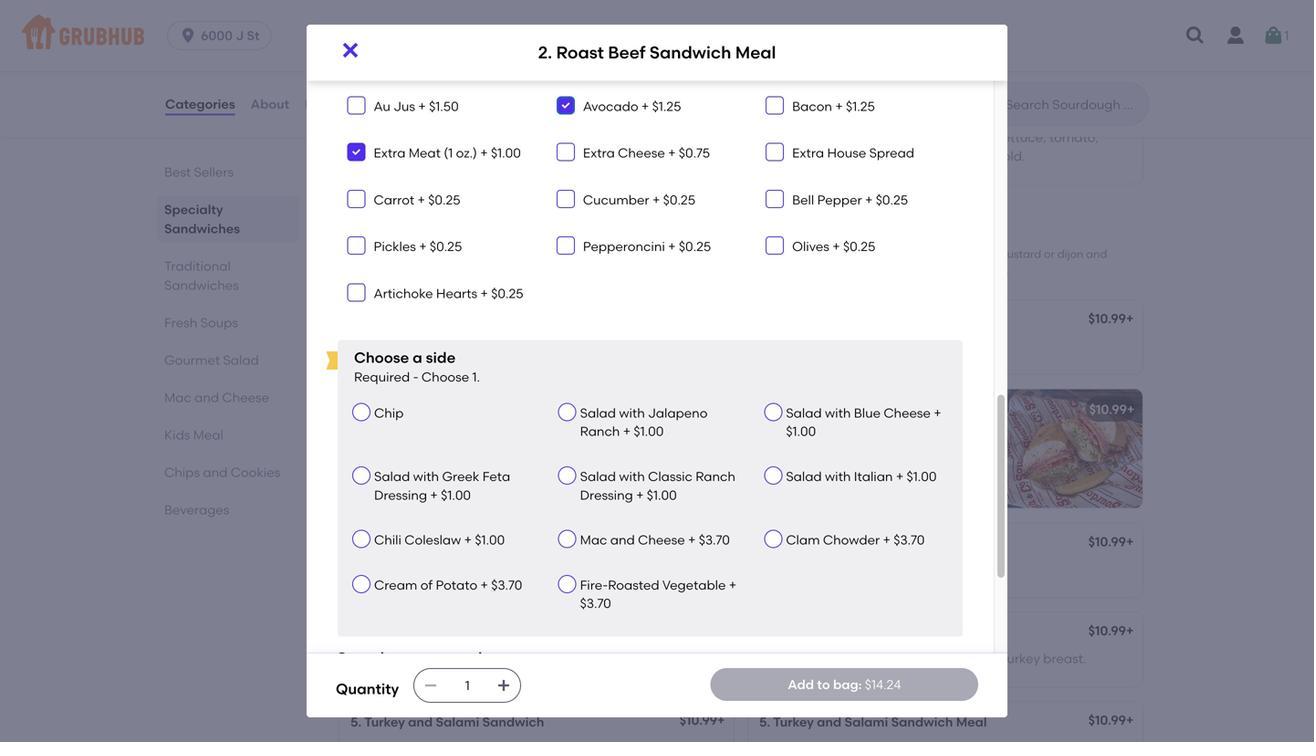 Task type: locate. For each thing, give the bounding box(es) containing it.
ranch inside salad with jalapeno ranch
[[580, 424, 620, 439]]

round up 'salad with italian + $1.00'
[[786, 431, 822, 447]]

ham for 4. ham and turkey sandwich
[[478, 651, 506, 667]]

jus
[[394, 98, 415, 114]]

6". fresh mozzarella cheese, basil aioli, lettuce, tomato, and balsamic glaze. served melted or cold.
[[351, 130, 690, 164], [760, 130, 1099, 164]]

cheddar for 2nd 6". savory smoked brisket, house spread, tomatoes, green chili coleslaw, barbecue sauce, cheddar cheese, prepared hot. button from the left
[[955, 24, 1008, 40]]

ham. up 1.
[[478, 339, 510, 354]]

- left add
[[471, 264, 476, 277]]

2. roast beef sandwich meal up 'salad with italian + $1.00'
[[760, 406, 940, 421]]

forest
[[388, 339, 423, 354], [797, 339, 832, 354], [388, 651, 423, 667], [797, 651, 832, 667]]

coleslaw, up bacon
[[788, 24, 845, 40]]

0 horizontal spatial savory
[[370, 6, 412, 21]]

and down 4. ham and turkey sandwich
[[509, 651, 534, 667]]

ham for 4. ham and turkey sandwich meal
[[887, 651, 915, 667]]

glaze. for caprese sandwich meal
[[848, 148, 884, 164]]

0 horizontal spatial tomato,
[[641, 130, 690, 145]]

1 black forest smoked ham. from the left
[[351, 339, 510, 354]]

1 gourmet from the left
[[537, 651, 591, 667]]

of down gourmet turkey breast.
[[421, 578, 433, 593]]

about button
[[250, 71, 290, 137]]

1 horizontal spatial barbecue
[[848, 24, 908, 40]]

breast. for 4. ham and turkey sandwich meal
[[1044, 651, 1087, 667]]

extra cheese + $0.75
[[583, 145, 711, 161]]

0 horizontal spatial extra
[[374, 145, 406, 161]]

of right choice
[[818, 264, 829, 277]]

+ $1.00 for greek
[[431, 487, 471, 503]]

cheddar up search icon
[[955, 24, 1008, 40]]

0 horizontal spatial top round london broil and thinly sliced.
[[351, 428, 557, 462]]

salami for 5. turkey and salami sandwich meal
[[845, 714, 889, 730]]

add-
[[456, 42, 492, 60]]

and down your
[[408, 714, 433, 730]]

1 vertical spatial a
[[413, 349, 423, 367]]

gourmet for gourmet turkey breast.
[[351, 562, 406, 578]]

ranch
[[580, 424, 620, 439], [696, 469, 736, 484]]

0 horizontal spatial cold.
[[587, 148, 617, 164]]

ham. inside button
[[478, 339, 510, 354]]

2 gourmet from the left
[[946, 651, 1000, 667]]

- inside the choose a side required - choose 1.
[[413, 369, 419, 385]]

(1
[[444, 145, 453, 161]]

2 cheddar from the left
[[955, 24, 1008, 40]]

melted
[[524, 148, 568, 164], [933, 148, 977, 164]]

basil for caprese sandwich
[[527, 130, 556, 145]]

1 vertical spatial of
[[421, 578, 433, 593]]

2. for 2. roast beef sandwich meal image
[[760, 406, 771, 421]]

svg image for 6000 j st
[[179, 26, 197, 45]]

dressing inside 'salad with classic ranch dressing'
[[580, 487, 634, 503]]

0 horizontal spatial aioli,
[[559, 130, 588, 145]]

2 cold. from the left
[[996, 148, 1026, 164]]

4. ham and turkey sandwich meal
[[760, 625, 975, 641]]

$1.50
[[429, 98, 459, 114]]

ham up input item quantity number field
[[478, 651, 506, 667]]

1 our from the left
[[471, 248, 489, 261]]

1 horizontal spatial ham.
[[887, 339, 919, 354]]

cold. up cucumber
[[587, 148, 617, 164]]

0 horizontal spatial black forest smoked ham and gourmet turkey breast.
[[351, 651, 678, 667]]

bag:
[[834, 677, 862, 693]]

cold.
[[587, 148, 617, 164], [996, 148, 1026, 164]]

tomato, for $18.08
[[1050, 130, 1099, 145]]

0 horizontal spatial top
[[351, 428, 373, 443]]

1 horizontal spatial traditional
[[336, 222, 442, 245]]

categories
[[165, 96, 235, 112]]

2 brisket, from the left
[[876, 6, 921, 21]]

baked
[[529, 248, 562, 261]]

1 horizontal spatial cheddar
[[955, 24, 1008, 40]]

mac and cheese + $3.70
[[580, 532, 730, 548]]

balsamic up bell
[[787, 148, 845, 164]]

0 horizontal spatial hot.
[[351, 43, 374, 58]]

dressing for salad with greek feta dressing
[[374, 487, 427, 503]]

$1.00 up 'salad with italian + $1.00'
[[787, 424, 817, 439]]

add
[[478, 264, 500, 277]]

1 horizontal spatial savory
[[779, 6, 821, 21]]

+ $1.00
[[623, 424, 664, 439], [431, 487, 471, 503], [637, 487, 677, 503]]

dressing inside the salad with greek feta dressing
[[374, 487, 427, 503]]

1 balsamic from the left
[[378, 148, 436, 164]]

black
[[351, 339, 385, 354], [760, 339, 794, 354], [351, 651, 385, 667], [760, 651, 794, 667]]

1 horizontal spatial top
[[760, 431, 782, 447]]

specialty
[[164, 202, 223, 217]]

1 horizontal spatial salami
[[845, 714, 889, 730]]

avocado
[[583, 98, 639, 114]]

side
[[426, 349, 456, 367]]

meal
[[736, 43, 777, 63], [881, 104, 912, 119], [909, 406, 940, 421], [193, 427, 224, 443], [882, 536, 913, 552], [944, 625, 975, 641], [957, 714, 988, 730]]

lettuce, down search sourdough & co search field on the top
[[1000, 130, 1047, 145]]

1 horizontal spatial tomatoes,
[[865, 248, 919, 261]]

traditional inside traditional sandwiches
[[164, 258, 231, 274]]

svg image left bell
[[770, 194, 781, 205]]

house inside traditional sandwiches sandwiches prepared on our freshly baked sourdough bread and include our house spread, lettuce, tomatoes, onions, yellow mustard or dijon and cheese. make it a combo - add chip meal, clam chowder meal or salad combo with choice of dressing for an additional charge.
[[745, 248, 777, 261]]

with for salad with blue cheese + $1.00
[[826, 405, 851, 421]]

traditional inside traditional sandwiches sandwiches prepared on our freshly baked sourdough bread and include our house spread, lettuce, tomatoes, onions, yellow mustard or dijon and cheese. make it a combo - add chip meal, clam chowder meal or salad combo with choice of dressing for an additional charge.
[[336, 222, 442, 245]]

prepared
[[653, 24, 711, 40], [1062, 24, 1120, 40], [403, 248, 453, 261]]

or up cucumber
[[571, 148, 584, 164]]

spread,
[[555, 6, 602, 21], [964, 6, 1011, 21], [779, 248, 820, 261]]

round down chip
[[376, 428, 413, 443]]

barbecue up bacon + $1.25
[[848, 24, 908, 40]]

choose down the side
[[422, 369, 470, 385]]

+ inside salad with blue cheese + $1.00
[[934, 405, 942, 421]]

0 vertical spatial of
[[818, 264, 829, 277]]

ranch for salad with classic ranch dressing
[[696, 469, 736, 484]]

1 horizontal spatial sliced.
[[760, 450, 799, 465]]

glaze. down $1.50
[[439, 148, 475, 164]]

complete your meal
[[336, 649, 482, 667]]

with left italian
[[826, 469, 851, 484]]

2 barbecue from the left
[[848, 24, 908, 40]]

with inside salad with jalapeno ranch
[[619, 405, 645, 421]]

salami down $14.24
[[845, 714, 889, 730]]

chili coleslaw + $1.00
[[374, 532, 505, 548]]

svg image left house
[[770, 147, 781, 158]]

0 horizontal spatial ham
[[365, 625, 395, 641]]

2.
[[538, 43, 553, 63], [351, 402, 361, 417], [760, 406, 771, 421]]

tomatoes, for 1st 6". savory smoked brisket, house spread, tomatoes, green chili coleslaw, barbecue sauce, cheddar cheese, prepared hot. button
[[605, 6, 668, 21]]

specialty sandwiches
[[164, 202, 240, 237]]

svg image for extra meat (1 oz.)
[[351, 147, 362, 158]]

cheese right blue
[[884, 405, 931, 421]]

extra for extra cheese
[[583, 145, 615, 161]]

6". fresh mozzarella cheese, basil aioli, lettuce, tomato, and balsamic glaze. served melted or cold. down $1.50
[[351, 130, 690, 164]]

gourmet turkey breast.
[[351, 562, 494, 578]]

2 basil from the left
[[936, 130, 965, 145]]

1 glaze. from the left
[[439, 148, 475, 164]]

1 horizontal spatial choose
[[422, 369, 470, 385]]

sandwiches
[[164, 221, 240, 237], [446, 222, 563, 245], [336, 248, 400, 261], [164, 278, 239, 293]]

1 salami from the left
[[436, 714, 480, 730]]

1 horizontal spatial black forest smoked ham and gourmet turkey breast.
[[760, 651, 1087, 667]]

0 horizontal spatial basil
[[527, 130, 556, 145]]

1 vertical spatial -
[[413, 369, 419, 385]]

turkey down quantity
[[365, 714, 405, 730]]

2 chili from the left
[[760, 24, 784, 40]]

london for 2. roast beef sandwich
[[416, 428, 463, 443]]

1 vertical spatial meal
[[446, 649, 482, 667]]

gourmet for 4. ham and turkey sandwich meal
[[946, 651, 1000, 667]]

sandwiches for specialty sandwiches
[[164, 221, 240, 237]]

2 sauce, from the left
[[911, 24, 952, 40]]

thinly
[[524, 428, 557, 443], [933, 431, 966, 447]]

0 horizontal spatial glaze.
[[439, 148, 475, 164]]

$3.70 inside fire-roasted vegetable + $3.70
[[580, 596, 612, 612]]

1 $1.25 from the left
[[653, 98, 682, 114]]

0 horizontal spatial 6". savory smoked brisket, house spread, tomatoes, green chili coleslaw, barbecue sauce, cheddar cheese, prepared hot. button
[[340, 0, 734, 76]]

hot. left you
[[351, 43, 374, 58]]

broil up feta
[[466, 428, 493, 443]]

1 ham. from the left
[[478, 339, 510, 354]]

1 dressing from the left
[[374, 487, 427, 503]]

1 horizontal spatial breast.
[[635, 651, 678, 667]]

prepared for 2nd 6". savory smoked brisket, house spread, tomatoes, green chili coleslaw, barbecue sauce, cheddar cheese, prepared hot. button from the left
[[1062, 24, 1120, 40]]

- up 2. roast beef sandwich
[[413, 369, 419, 385]]

house for 2nd 6". savory smoked brisket, house spread, tomatoes, green chili coleslaw, barbecue sauce, cheddar cheese, prepared hot. button from the left
[[924, 6, 961, 21]]

extra meat (1 oz.) + $1.00
[[374, 145, 521, 161]]

2 dressing from the left
[[580, 487, 634, 503]]

6". savory smoked brisket, house spread, tomatoes, green chili coleslaw, barbecue sauce, cheddar cheese, prepared hot. for 1st 6". savory smoked brisket, house spread, tomatoes, green chili coleslaw, barbecue sauce, cheddar cheese, prepared hot. button
[[351, 6, 711, 58]]

svg image
[[1185, 25, 1207, 47], [179, 26, 197, 45], [561, 100, 572, 111], [770, 100, 781, 111], [351, 147, 362, 158], [770, 147, 781, 158], [770, 194, 781, 205], [770, 240, 781, 251], [351, 287, 362, 298], [424, 679, 439, 693], [497, 679, 512, 693]]

and up roasted
[[611, 532, 635, 548]]

1 savory from the left
[[370, 6, 412, 21]]

caprese for caprese sandwich meal
[[760, 104, 813, 119]]

2 ham from the left
[[887, 651, 915, 667]]

5. for 5. turkey and salami sandwich
[[351, 714, 362, 730]]

svg image for olives
[[770, 240, 781, 251]]

0 horizontal spatial london
[[416, 428, 463, 443]]

salad down salad with jalapeno ranch
[[580, 469, 616, 484]]

$0.25 for cucumber + $0.25
[[664, 192, 696, 208]]

2 6". fresh mozzarella cheese, basil aioli, lettuce, tomato, and balsamic glaze. served melted or cold. from the left
[[760, 130, 1099, 164]]

salad inside salad with jalapeno ranch
[[580, 405, 616, 421]]

extra left meat
[[374, 145, 406, 161]]

1 4. from the left
[[351, 625, 362, 641]]

- inside traditional sandwiches sandwiches prepared on our freshly baked sourdough bread and include our house spread, lettuce, tomatoes, onions, yellow mustard or dijon and cheese. make it a combo - add chip meal, clam chowder meal or salad combo with choice of dressing for an additional charge.
[[471, 264, 476, 277]]

beef down the choose a side required - choose 1.
[[404, 402, 432, 417]]

aioli, for caprese sandwich
[[559, 130, 588, 145]]

turkey
[[365, 536, 405, 552], [774, 536, 814, 552], [426, 625, 467, 641], [835, 625, 876, 641], [365, 714, 405, 730], [774, 714, 814, 730]]

svg image down cheese. at top
[[351, 287, 362, 298]]

and down au
[[351, 148, 375, 164]]

2 4. from the left
[[760, 625, 771, 641]]

brisket,
[[467, 6, 512, 21], [876, 6, 921, 21]]

$1.25 up extra cheese + $0.75
[[653, 98, 682, 114]]

2 horizontal spatial breast.
[[1044, 651, 1087, 667]]

1 horizontal spatial served
[[887, 148, 930, 164]]

1 horizontal spatial melted
[[933, 148, 977, 164]]

0 horizontal spatial cheddar
[[546, 24, 599, 40]]

top round london broil and thinly sliced. for 2. roast beef sandwich meal
[[760, 431, 966, 465]]

0 horizontal spatial tomatoes,
[[605, 6, 668, 21]]

6000 j st
[[201, 28, 260, 43]]

2 salami from the left
[[845, 714, 889, 730]]

1 horizontal spatial spread,
[[779, 248, 820, 261]]

sandwich down 1.
[[435, 402, 497, 417]]

turkey for 4. ham and turkey sandwich meal
[[1003, 651, 1041, 667]]

gourmet down fresh soups
[[164, 352, 220, 368]]

of inside traditional sandwiches sandwiches prepared on our freshly baked sourdough bread and include our house spread, lettuce, tomatoes, onions, yellow mustard or dijon and cheese. make it a combo - add chip meal, clam chowder meal or salad combo with choice of dressing for an additional charge.
[[818, 264, 829, 277]]

sandwiches up fresh soups
[[164, 278, 239, 293]]

0 vertical spatial ranch
[[580, 424, 620, 439]]

beef
[[608, 43, 646, 63], [404, 402, 432, 417], [813, 406, 841, 421]]

and right bread
[[659, 248, 681, 261]]

0 horizontal spatial melted
[[524, 148, 568, 164]]

black forest smoked ham. inside button
[[351, 339, 510, 354]]

1 combo from the left
[[430, 264, 468, 277]]

2 6". savory smoked brisket, house spread, tomatoes, green chili coleslaw, barbecue sauce, cheddar cheese, prepared hot. from the left
[[760, 6, 1120, 58]]

2 melted from the left
[[933, 148, 977, 164]]

1 horizontal spatial $1.25
[[847, 98, 876, 114]]

extra left house
[[793, 145, 825, 161]]

0 horizontal spatial salami
[[436, 714, 480, 730]]

our
[[471, 248, 489, 261], [725, 248, 742, 261]]

2 aioli, from the left
[[968, 130, 997, 145]]

2 balsamic from the left
[[787, 148, 845, 164]]

gourmet up cream
[[351, 562, 406, 578]]

2 served from the left
[[887, 148, 930, 164]]

1 cold. from the left
[[587, 148, 617, 164]]

ranch up 'salad with classic ranch dressing'
[[580, 424, 620, 439]]

1 horizontal spatial glaze.
[[848, 148, 884, 164]]

$3.70 right potato on the bottom of the page
[[492, 578, 523, 593]]

2 horizontal spatial 2.
[[760, 406, 771, 421]]

0 vertical spatial traditional
[[336, 222, 442, 245]]

2 horizontal spatial tomatoes,
[[1014, 6, 1077, 21]]

choose a side required - choose 1.
[[354, 349, 480, 385]]

turkey for 3. turkey sandwich
[[365, 536, 405, 552]]

1 horizontal spatial 6". fresh mozzarella cheese, basil aioli, lettuce, tomato, and balsamic glaze. served melted or cold.
[[760, 130, 1099, 164]]

gourmet
[[537, 651, 591, 667], [946, 651, 1000, 667]]

svg image inside 6000 j st button
[[179, 26, 197, 45]]

1 horizontal spatial of
[[818, 264, 829, 277]]

2 our from the left
[[725, 248, 742, 261]]

$0.25 for olives + $0.25
[[844, 239, 876, 255]]

required
[[354, 369, 410, 385]]

au jus + $1.50
[[374, 98, 459, 114]]

3. for 3. turkey sandwich
[[351, 536, 362, 552]]

2 horizontal spatial house
[[924, 6, 961, 21]]

1 horizontal spatial hot.
[[760, 43, 783, 58]]

gourmet
[[164, 352, 220, 368], [351, 562, 406, 578]]

2 3. from the left
[[760, 536, 771, 552]]

salad left jalapeno
[[580, 405, 616, 421]]

vegetable
[[663, 578, 726, 593]]

salad up clam
[[787, 469, 822, 484]]

sandwich up house
[[816, 104, 878, 119]]

1 caprese from the left
[[351, 104, 404, 119]]

traditional for traditional sandwiches
[[164, 258, 231, 274]]

1
[[1285, 28, 1290, 43]]

you
[[399, 42, 425, 60]]

2 horizontal spatial roast
[[774, 406, 810, 421]]

turkey for 5. turkey and salami sandwich meal
[[774, 714, 814, 730]]

svg image left bacon
[[770, 100, 781, 111]]

sliced. for 2. roast beef sandwich
[[351, 446, 390, 462]]

2. right ons?
[[538, 43, 553, 63]]

$0.25 for pepperoncini + $0.25
[[679, 239, 712, 255]]

4. for 4. ham and turkey sandwich meal
[[760, 625, 771, 641]]

0 horizontal spatial 5.
[[351, 714, 362, 730]]

with for salad with classic ranch dressing
[[619, 469, 645, 484]]

glaze. for caprese sandwich
[[439, 148, 475, 164]]

1 6". fresh mozzarella cheese, basil aioli, lettuce, tomato, and balsamic glaze. served melted or cold. from the left
[[351, 130, 690, 164]]

with inside the salad with greek feta dressing
[[413, 469, 439, 484]]

0 horizontal spatial spread,
[[555, 6, 602, 21]]

2 5. from the left
[[760, 714, 771, 730]]

1 melted from the left
[[524, 148, 568, 164]]

2 savory from the left
[[779, 6, 821, 21]]

svg image for bell pepper
[[770, 194, 781, 205]]

6". savory smoked brisket, house spread, tomatoes, green chili coleslaw, barbecue sauce, cheddar cheese, prepared hot. for 2nd 6". savory smoked brisket, house spread, tomatoes, green chili coleslaw, barbecue sauce, cheddar cheese, prepared hot. button from the left
[[760, 6, 1120, 58]]

1 6". savory smoked brisket, house spread, tomatoes, green chili coleslaw, barbecue sauce, cheddar cheese, prepared hot. from the left
[[351, 6, 711, 58]]

0 horizontal spatial thinly
[[524, 428, 557, 443]]

0 horizontal spatial roast
[[364, 402, 401, 417]]

house for 1st 6". savory smoked brisket, house spread, tomatoes, green chili coleslaw, barbecue sauce, cheddar cheese, prepared hot. button
[[515, 6, 552, 21]]

cheese,
[[602, 24, 650, 40], [1011, 24, 1059, 40], [476, 130, 524, 145], [885, 130, 933, 145]]

1 served from the left
[[478, 148, 521, 164]]

svg image for au jus
[[351, 100, 362, 111]]

2 ham. from the left
[[887, 339, 919, 354]]

2 glaze. from the left
[[848, 148, 884, 164]]

0 horizontal spatial black forest smoked ham.
[[351, 339, 510, 354]]

1 horizontal spatial 5.
[[760, 714, 771, 730]]

1 horizontal spatial house
[[745, 248, 777, 261]]

forest down 4. ham and turkey sandwich
[[388, 651, 423, 667]]

tomatoes, for 2nd 6". savory smoked brisket, house spread, tomatoes, green chili coleslaw, barbecue sauce, cheddar cheese, prepared hot. button from the left
[[1014, 6, 1077, 21]]

6".
[[351, 6, 367, 21], [760, 6, 776, 21], [351, 130, 367, 145], [760, 130, 776, 145]]

melted for caprese sandwich meal
[[933, 148, 977, 164]]

3. left chili
[[351, 536, 362, 552]]

1 vertical spatial ranch
[[696, 469, 736, 484]]

2 caprese from the left
[[760, 104, 813, 119]]

1 3. from the left
[[351, 536, 362, 552]]

roasted
[[608, 578, 660, 593]]

coleslaw
[[405, 532, 461, 548]]

artichoke hearts + $0.25
[[374, 286, 524, 301]]

2 black forest smoked ham and gourmet turkey breast. from the left
[[760, 651, 1087, 667]]

cream
[[374, 578, 418, 593]]

0 horizontal spatial fresh
[[164, 315, 197, 331]]

barbecue up add-
[[438, 24, 499, 40]]

2. roast beef sandwich meal
[[538, 43, 777, 63], [760, 406, 940, 421]]

1 sauce, from the left
[[502, 24, 543, 40]]

sandwich up $14.24
[[879, 625, 941, 641]]

1 horizontal spatial cold.
[[996, 148, 1026, 164]]

a inside the choose a side required - choose 1.
[[413, 349, 423, 367]]

1 cheddar from the left
[[546, 24, 599, 40]]

$0.25 up dressing
[[844, 239, 876, 255]]

1 horizontal spatial 6". savory smoked brisket, house spread, tomatoes, green chili coleslaw, barbecue sauce, cheddar cheese, prepared hot.
[[760, 6, 1120, 58]]

0 horizontal spatial 3.
[[351, 536, 362, 552]]

2 ham from the left
[[774, 625, 804, 641]]

2 tomato, from the left
[[1050, 130, 1099, 145]]

sliced. for 2. roast beef sandwich meal
[[760, 450, 799, 465]]

+ $1.00 down the classic
[[637, 487, 677, 503]]

add
[[788, 677, 815, 693]]

with inside salad with blue cheese + $1.00
[[826, 405, 851, 421]]

with left greek
[[413, 469, 439, 484]]

ranch right the classic
[[696, 469, 736, 484]]

sellers
[[194, 164, 234, 180]]

sliced. up 'salad with italian + $1.00'
[[760, 450, 799, 465]]

turkey down add
[[774, 714, 814, 730]]

1 ham from the left
[[365, 625, 395, 641]]

and up complete your meal
[[398, 625, 423, 641]]

1 horizontal spatial extra
[[583, 145, 615, 161]]

meat
[[409, 145, 441, 161]]

1 horizontal spatial basil
[[936, 130, 965, 145]]

1 tomato, from the left
[[641, 130, 690, 145]]

au
[[374, 98, 391, 114]]

1 horizontal spatial our
[[725, 248, 742, 261]]

1 mozzarella from the left
[[406, 130, 473, 145]]

tomato,
[[641, 130, 690, 145], [1050, 130, 1099, 145]]

1 aioli, from the left
[[559, 130, 588, 145]]

0 horizontal spatial meal
[[446, 649, 482, 667]]

tomato, up extra cheese + $0.75
[[641, 130, 690, 145]]

with for salad with greek feta dressing
[[413, 469, 439, 484]]

0 vertical spatial mac
[[164, 390, 192, 405]]

svg image for pickles
[[351, 240, 362, 251]]

svg image for carrot
[[351, 194, 362, 205]]

tomatoes,
[[605, 6, 668, 21], [1014, 6, 1077, 21], [865, 248, 919, 261]]

+ $1.00 down jalapeno
[[623, 424, 664, 439]]

0 horizontal spatial lettuce,
[[591, 130, 638, 145]]

2 horizontal spatial lettuce,
[[1000, 130, 1047, 145]]

ham
[[365, 625, 395, 641], [774, 625, 804, 641]]

choice
[[780, 264, 815, 277]]

1 horizontal spatial 3.
[[760, 536, 771, 552]]

1 horizontal spatial chili
[[760, 24, 784, 40]]

1 ham from the left
[[478, 651, 506, 667]]

chip
[[374, 405, 404, 421]]

0 horizontal spatial traditional
[[164, 258, 231, 274]]

lettuce, for $18.08
[[1000, 130, 1047, 145]]

sauce, for 2nd 6". savory smoked brisket, house spread, tomatoes, green chili coleslaw, barbecue sauce, cheddar cheese, prepared hot. button from the left
[[911, 24, 952, 40]]

0 horizontal spatial our
[[471, 248, 489, 261]]

roast for 2. roast beef sandwich image
[[364, 402, 401, 417]]

1 horizontal spatial top round london broil and thinly sliced.
[[760, 431, 966, 465]]

savory for 2nd 6". savory smoked brisket, house spread, tomatoes, green chili coleslaw, barbecue sauce, cheddar cheese, prepared hot. button from the left
[[779, 6, 821, 21]]

$1.00 down greek
[[441, 487, 471, 503]]

0 horizontal spatial coleslaw,
[[378, 24, 435, 40]]

1 basil from the left
[[527, 130, 556, 145]]

tomato, for $13.79
[[641, 130, 690, 145]]

prepared up $13.79
[[653, 24, 711, 40]]

svg image inside 1 button
[[1263, 25, 1285, 47]]

svg image for avocado
[[561, 100, 572, 111]]

1 black forest smoked ham and gourmet turkey breast. from the left
[[351, 651, 678, 667]]

yellow
[[962, 248, 995, 261]]

1 green from the left
[[671, 6, 707, 21]]

soups
[[201, 315, 238, 331]]

$0.25
[[428, 192, 461, 208], [664, 192, 696, 208], [876, 192, 909, 208], [430, 239, 462, 255], [679, 239, 712, 255], [844, 239, 876, 255], [491, 286, 524, 301]]

1 barbecue from the left
[[438, 24, 499, 40]]

svg image
[[1263, 25, 1285, 47], [340, 39, 362, 61], [351, 100, 362, 111], [561, 147, 572, 158], [351, 194, 362, 205], [561, 194, 572, 205], [351, 240, 362, 251], [561, 240, 572, 251]]

0 horizontal spatial beef
[[404, 402, 432, 417]]

salad with classic ranch dressing
[[580, 469, 736, 503]]

salad inside 'salad with classic ranch dressing'
[[580, 469, 616, 484]]

1 vertical spatial traditional
[[164, 258, 231, 274]]

broil down blue
[[875, 431, 902, 447]]

classic
[[648, 469, 693, 484]]

2 $1.25 from the left
[[847, 98, 876, 114]]

ranch inside 'salad with classic ranch dressing'
[[696, 469, 736, 484]]

combo down include
[[714, 264, 752, 277]]

mozzarella
[[406, 130, 473, 145], [815, 130, 882, 145]]

0 horizontal spatial mozzarella
[[406, 130, 473, 145]]

fresh
[[370, 130, 403, 145], [779, 130, 812, 145], [164, 315, 197, 331]]

round for 2. roast beef sandwich
[[376, 428, 413, 443]]

bacon + $1.25
[[793, 98, 876, 114]]

svg image for extra house spread
[[770, 147, 781, 158]]

turkey up your
[[426, 625, 467, 641]]

1 horizontal spatial aioli,
[[968, 130, 997, 145]]

tomatoes, inside traditional sandwiches sandwiches prepared on our freshly baked sourdough bread and include our house spread, lettuce, tomatoes, onions, yellow mustard or dijon and cheese. make it a combo - add chip meal, clam chowder meal or salad combo with choice of dressing for an additional charge.
[[865, 248, 919, 261]]

0 horizontal spatial caprese
[[351, 104, 404, 119]]

salad with greek feta dressing
[[374, 469, 511, 503]]

2. roast beef sandwich meal up avocado + $1.25
[[538, 43, 777, 63]]

1 brisket, from the left
[[467, 6, 512, 21]]

1 hot. from the left
[[351, 43, 374, 58]]

categories button
[[164, 71, 236, 137]]

2 green from the left
[[1080, 6, 1116, 21]]

2 coleslaw, from the left
[[788, 24, 845, 40]]

savory for 1st 6". savory smoked brisket, house spread, tomatoes, green chili coleslaw, barbecue sauce, cheddar cheese, prepared hot. button
[[370, 6, 412, 21]]

0 horizontal spatial sauce,
[[502, 24, 543, 40]]

3 extra from the left
[[793, 145, 825, 161]]

1 vertical spatial gourmet
[[351, 562, 406, 578]]

salad with jalapeno ranch
[[580, 405, 708, 439]]

2 extra from the left
[[583, 145, 615, 161]]

to
[[818, 677, 831, 693]]

served for caprese sandwich
[[478, 148, 521, 164]]

0 horizontal spatial choose
[[354, 349, 409, 367]]

sandwich
[[650, 43, 732, 63], [407, 104, 469, 119], [816, 104, 878, 119], [435, 402, 497, 417], [844, 406, 906, 421], [408, 536, 470, 552], [817, 536, 879, 552], [470, 625, 532, 641], [879, 625, 941, 641], [483, 714, 545, 730], [892, 714, 954, 730]]

2 mozzarella from the left
[[815, 130, 882, 145]]

barbecue for 1st 6". savory smoked brisket, house spread, tomatoes, green chili coleslaw, barbecue sauce, cheddar cheese, prepared hot. button
[[438, 24, 499, 40]]

-
[[471, 264, 476, 277], [413, 369, 419, 385]]

salad inside the salad with greek feta dressing
[[374, 469, 410, 484]]

top for 2. roast beef sandwich
[[351, 428, 373, 443]]

cheese.
[[336, 264, 377, 277]]

0 horizontal spatial house
[[515, 6, 552, 21]]

1 horizontal spatial ranch
[[696, 469, 736, 484]]

turkey left chowder on the bottom right
[[774, 536, 814, 552]]

glaze. up bell pepper + $0.25
[[848, 148, 884, 164]]

0 horizontal spatial chili
[[351, 24, 375, 40]]

black up add
[[760, 651, 794, 667]]

1 horizontal spatial green
[[1080, 6, 1116, 21]]

0 horizontal spatial served
[[478, 148, 521, 164]]

3.
[[351, 536, 362, 552], [760, 536, 771, 552]]

ham up add
[[774, 625, 804, 641]]

cream of potato + $3.70
[[374, 578, 523, 593]]

1 horizontal spatial brisket,
[[876, 6, 921, 21]]

fire-
[[580, 578, 608, 593]]

0 horizontal spatial green
[[671, 6, 707, 21]]

with inside 'salad with classic ranch dressing'
[[619, 469, 645, 484]]

sandwich down 'salad with italian + $1.00'
[[817, 536, 879, 552]]

lettuce, for $13.79
[[591, 130, 638, 145]]

0 horizontal spatial balsamic
[[378, 148, 436, 164]]

thinly for 2. roast beef sandwich meal
[[933, 431, 966, 447]]

best
[[164, 164, 191, 180]]

0 horizontal spatial mac
[[164, 390, 192, 405]]

sandwiches for traditional sandwiches
[[164, 278, 239, 293]]

1 extra from the left
[[374, 145, 406, 161]]

salad inside salad with blue cheese + $1.00
[[787, 405, 822, 421]]

onions,
[[922, 248, 959, 261]]

served right house
[[887, 148, 930, 164]]

2 horizontal spatial turkey
[[1003, 651, 1041, 667]]

2 hot. from the left
[[760, 43, 783, 58]]

0 horizontal spatial gourmet
[[537, 651, 591, 667]]

roast up avocado
[[557, 43, 604, 63]]

2. right jalapeno
[[760, 406, 771, 421]]

house
[[515, 6, 552, 21], [924, 6, 961, 21], [745, 248, 777, 261]]

1 horizontal spatial broil
[[875, 431, 902, 447]]

1 5. from the left
[[351, 714, 362, 730]]

top round london broil and thinly sliced. up greek
[[351, 428, 557, 462]]

traditional down "carrot"
[[336, 222, 442, 245]]

$0.25 down extra meat (1 oz.) + $1.00
[[428, 192, 461, 208]]



Task type: vqa. For each thing, say whether or not it's contained in the screenshot.


Task type: describe. For each thing, give the bounding box(es) containing it.
would
[[349, 42, 395, 60]]

fresh for caprese sandwich meal
[[779, 130, 812, 145]]

extra house spread
[[793, 145, 915, 161]]

beverages
[[164, 502, 229, 518]]

traditional for traditional sandwiches sandwiches prepared on our freshly baked sourdough bread and include our house spread, lettuce, tomatoes, onions, yellow mustard or dijon and cheese. make it a combo - add chip meal, clam chowder meal or salad combo with choice of dressing for an additional charge.
[[336, 222, 442, 245]]

would you like add-ons?
[[349, 42, 524, 60]]

kids
[[164, 427, 190, 443]]

cheese, up search sourdough & co search field on the top
[[1011, 24, 1059, 40]]

cheese up roasted
[[638, 532, 686, 548]]

for
[[878, 264, 893, 277]]

pepperoncini
[[583, 239, 666, 255]]

caprese sandwich
[[351, 104, 469, 119]]

1 vertical spatial 2. roast beef sandwich meal
[[760, 406, 940, 421]]

1.
[[473, 369, 480, 385]]

and down 4. ham and turkey sandwich meal
[[919, 651, 943, 667]]

5. turkey and salami sandwich
[[351, 714, 545, 730]]

black up quantity
[[351, 651, 385, 667]]

feta
[[483, 469, 511, 484]]

svg image right input item quantity number field
[[497, 679, 512, 693]]

mac for mac and cheese
[[164, 390, 192, 405]]

on
[[455, 248, 469, 261]]

or down search icon
[[980, 148, 993, 164]]

sandwich up gourmet turkey breast.
[[408, 536, 470, 552]]

potato
[[436, 578, 478, 593]]

roast for 2. roast beef sandwich meal image
[[774, 406, 810, 421]]

spread
[[870, 145, 915, 161]]

ons?
[[492, 42, 524, 60]]

3. turkey sandwich
[[351, 536, 470, 552]]

cheese, up avocado + $1.25
[[602, 24, 650, 40]]

1 horizontal spatial roast
[[557, 43, 604, 63]]

quantity
[[336, 680, 399, 698]]

svg image for cucumber
[[561, 194, 572, 205]]

salad
[[682, 264, 712, 277]]

chips and cookies
[[164, 465, 281, 480]]

with for salad with italian + $1.00
[[826, 469, 851, 484]]

freshly
[[492, 248, 526, 261]]

salad with blue cheese + $1.00
[[787, 405, 942, 439]]

dressing
[[831, 264, 876, 277]]

carrot + $0.25
[[374, 192, 461, 208]]

ranch for salad with jalapeno ranch
[[580, 424, 620, 439]]

6000 j st button
[[167, 21, 279, 50]]

clam
[[560, 264, 587, 277]]

1 coleslaw, from the left
[[378, 24, 435, 40]]

chowder
[[590, 264, 637, 277]]

additional
[[912, 264, 966, 277]]

top round london broil and thinly sliced. for 2. roast beef sandwich
[[351, 428, 557, 462]]

jalapeno
[[648, 405, 708, 421]]

forest down choice
[[797, 339, 832, 354]]

svg image left 1 button
[[1185, 25, 1207, 47]]

and right dijon
[[1087, 248, 1108, 261]]

green for 1st 6". savory smoked brisket, house spread, tomatoes, green chili coleslaw, barbecue sauce, cheddar cheese, prepared hot. button
[[671, 6, 707, 21]]

prepared inside traditional sandwiches sandwiches prepared on our freshly baked sourdough bread and include our house spread, lettuce, tomatoes, onions, yellow mustard or dijon and cheese. make it a combo - add chip meal, clam chowder meal or salad combo with choice of dressing for an additional charge.
[[403, 248, 453, 261]]

pickles
[[374, 239, 416, 255]]

1 horizontal spatial beef
[[608, 43, 646, 63]]

and up 'salad with italian + $1.00'
[[905, 431, 930, 447]]

cookies
[[231, 465, 281, 480]]

turkey for 4. ham and turkey sandwich
[[594, 651, 632, 667]]

$0.25 down chip on the top
[[491, 286, 524, 301]]

dijon
[[1058, 248, 1084, 261]]

$0.75
[[679, 145, 711, 161]]

sandwich up $13.79
[[650, 43, 732, 63]]

salami for 5. turkey and salami sandwich
[[436, 714, 480, 730]]

sandwiches up cheese. at top
[[336, 248, 400, 261]]

and left house
[[760, 148, 784, 164]]

0 vertical spatial 2. roast beef sandwich meal
[[538, 43, 777, 63]]

cold. for $18.08
[[996, 148, 1026, 164]]

oz.)
[[456, 145, 477, 161]]

london for 2. roast beef sandwich meal
[[825, 431, 872, 447]]

2 combo from the left
[[714, 264, 752, 277]]

olives
[[793, 239, 830, 255]]

5. for 5. turkey and salami sandwich meal
[[760, 714, 771, 730]]

or left salad
[[669, 264, 680, 277]]

melted for caprese sandwich
[[524, 148, 568, 164]]

$13.79
[[681, 102, 718, 118]]

a inside traditional sandwiches sandwiches prepared on our freshly baked sourdough bread and include our house spread, lettuce, tomatoes, onions, yellow mustard or dijon and cheese. make it a combo - add chip meal, clam chowder meal or salad combo with choice of dressing for an additional charge.
[[420, 264, 428, 277]]

beef for 2. roast beef sandwich meal image
[[813, 406, 841, 421]]

svg image for extra cheese
[[561, 147, 572, 158]]

make
[[380, 264, 408, 277]]

cheese, up spread
[[885, 130, 933, 145]]

and down 'to'
[[817, 714, 842, 730]]

traditional sandwiches
[[164, 258, 239, 293]]

hot. for 2nd 6". savory smoked brisket, house spread, tomatoes, green chili coleslaw, barbecue sauce, cheddar cheese, prepared hot. button from the left
[[760, 43, 783, 58]]

avocado + $1.25
[[583, 98, 682, 114]]

black down choice
[[760, 339, 794, 354]]

forest up 'to'
[[797, 651, 832, 667]]

2 black forest smoked ham. from the left
[[760, 339, 919, 354]]

balsamic for caprese sandwich meal
[[787, 148, 845, 164]]

1 6". savory smoked brisket, house spread, tomatoes, green chili coleslaw, barbecue sauce, cheddar cheese, prepared hot. button from the left
[[340, 0, 734, 76]]

3. for 3. turkey sandwich meal
[[760, 536, 771, 552]]

mozzarella for caprese sandwich meal
[[815, 130, 882, 145]]

reviews
[[305, 96, 356, 112]]

bacon
[[793, 98, 833, 114]]

sourdough
[[565, 248, 622, 261]]

top for 2. roast beef sandwich meal
[[760, 431, 782, 447]]

barbecue for 2nd 6". savory smoked brisket, house spread, tomatoes, green chili coleslaw, barbecue sauce, cheddar cheese, prepared hot. button from the left
[[848, 24, 908, 40]]

carrot
[[374, 192, 415, 208]]

Search Sourdough & Co  search field
[[1005, 96, 1144, 113]]

$1.00 up potato on the bottom of the page
[[475, 532, 505, 548]]

an
[[895, 264, 909, 277]]

clam
[[787, 532, 821, 548]]

italian
[[855, 469, 894, 484]]

thinly for 2. roast beef sandwich
[[524, 428, 557, 443]]

bell
[[793, 192, 815, 208]]

cold. for $13.79
[[587, 148, 617, 164]]

sandwich up italian
[[844, 406, 906, 421]]

basil for caprese sandwich meal
[[936, 130, 965, 145]]

6". fresh mozzarella cheese, basil aioli, lettuce, tomato, and balsamic glaze. served melted or cold. for caprese sandwich meal
[[760, 130, 1099, 164]]

cheddar for 1st 6". savory smoked brisket, house spread, tomatoes, green chili coleslaw, barbecue sauce, cheddar cheese, prepared hot. button
[[546, 24, 599, 40]]

svg image for bacon
[[770, 100, 781, 111]]

turkey up bag:
[[835, 625, 876, 641]]

svg image for 2. roast beef sandwich meal
[[340, 39, 362, 61]]

$0.25 for pickles + $0.25
[[430, 239, 462, 255]]

dressing for salad with classic ranch dressing
[[580, 487, 634, 503]]

cheese down gourmet salad
[[222, 390, 269, 405]]

$3.70 right chowder on the bottom right
[[894, 532, 925, 548]]

turkey for 3. turkey sandwich meal
[[774, 536, 814, 552]]

$3.70 for fire-roasted vegetable + $3.70
[[580, 596, 612, 612]]

search icon image
[[977, 93, 999, 115]]

0 horizontal spatial breast.
[[451, 562, 494, 578]]

sandwich up input item quantity number field
[[470, 625, 532, 641]]

svg image down your
[[424, 679, 439, 693]]

pickles + $0.25
[[374, 239, 462, 255]]

hot. for 1st 6". savory smoked brisket, house spread, tomatoes, green chili coleslaw, barbecue sauce, cheddar cheese, prepared hot. button
[[351, 43, 374, 58]]

2. roast beef sandwich meal image
[[1006, 390, 1143, 508]]

$3.70 for mac and cheese + $3.70
[[699, 532, 730, 548]]

salad for salad with italian + $1.00
[[787, 469, 822, 484]]

round for 2. roast beef sandwich meal
[[786, 431, 822, 447]]

$1.00 down jalapeno
[[634, 424, 664, 439]]

artichoke
[[374, 286, 433, 301]]

your
[[411, 649, 443, 667]]

5. turkey and salami sandwich meal
[[760, 714, 988, 730]]

breast. for 4. ham and turkey sandwich
[[635, 651, 678, 667]]

black forest smoked ham and gourmet turkey breast. for 4. ham and turkey sandwich
[[351, 651, 678, 667]]

lettuce, inside traditional sandwiches sandwiches prepared on our freshly baked sourdough bread and include our house spread, lettuce, tomatoes, onions, yellow mustard or dijon and cheese. make it a combo - add chip meal, clam chowder meal or salad combo with choice of dressing for an additional charge.
[[822, 248, 862, 261]]

cheese, up oz.)
[[476, 130, 524, 145]]

broil for 2. roast beef sandwich
[[466, 428, 493, 443]]

$1.00 inside salad with blue cheese + $1.00
[[787, 424, 817, 439]]

and down gourmet salad
[[195, 390, 219, 405]]

sandwich down $14.24
[[892, 714, 954, 730]]

and up feta
[[496, 428, 521, 443]]

cheese inside salad with blue cheese + $1.00
[[884, 405, 931, 421]]

sandwich down input item quantity number field
[[483, 714, 545, 730]]

0 horizontal spatial turkey
[[410, 562, 448, 578]]

$0.25 for carrot + $0.25
[[428, 192, 461, 208]]

4. ham and turkey sandwich
[[351, 625, 532, 641]]

sauce, for 1st 6". savory smoked brisket, house spread, tomatoes, green chili coleslaw, barbecue sauce, cheddar cheese, prepared hot. button
[[502, 24, 543, 40]]

2 6". savory smoked brisket, house spread, tomatoes, green chili coleslaw, barbecue sauce, cheddar cheese, prepared hot. button from the left
[[749, 0, 1143, 76]]

main navigation navigation
[[0, 0, 1315, 71]]

0 horizontal spatial of
[[421, 578, 433, 593]]

about
[[251, 96, 290, 112]]

$3.70 for cream of potato + $3.70
[[492, 578, 523, 593]]

black forest smoked ham and gourmet turkey breast. for 4. ham and turkey sandwich meal
[[760, 651, 1087, 667]]

salad down soups
[[223, 352, 259, 368]]

Input item quantity number field
[[448, 669, 488, 702]]

j
[[236, 28, 244, 43]]

reviews button
[[304, 71, 357, 137]]

spread, inside traditional sandwiches sandwiches prepared on our freshly baked sourdough bread and include our house spread, lettuce, tomatoes, onions, yellow mustard or dijon and cheese. make it a combo - add chip meal, clam chowder meal or salad combo with choice of dressing for an additional charge.
[[779, 248, 820, 261]]

brisket, for 2nd 6". savory smoked brisket, house spread, tomatoes, green chili coleslaw, barbecue sauce, cheddar cheese, prepared hot. button from the left
[[876, 6, 921, 21]]

$1.00 down the classic
[[647, 487, 677, 503]]

$0.25 down spread
[[876, 192, 909, 208]]

salad for salad with blue cheese + $1.00
[[787, 405, 822, 421]]

2 horizontal spatial spread,
[[964, 6, 1011, 21]]

include
[[683, 248, 722, 261]]

1 chili from the left
[[351, 24, 375, 40]]

2. for 2. roast beef sandwich image
[[351, 402, 361, 417]]

chips
[[164, 465, 200, 480]]

2. roast beef sandwich image
[[597, 390, 734, 508]]

and right chips
[[203, 465, 228, 480]]

4. for 4. ham and turkey sandwich
[[351, 625, 362, 641]]

complete
[[336, 649, 408, 667]]

turkey for 5. turkey and salami sandwich
[[365, 714, 405, 730]]

sandwiches for traditional sandwiches sandwiches prepared on our freshly baked sourdough bread and include our house spread, lettuce, tomatoes, onions, yellow mustard or dijon and cheese. make it a combo - add chip meal, clam chowder meal or salad combo with choice of dressing for an additional charge.
[[446, 222, 563, 245]]

broil for 2. roast beef sandwich meal
[[875, 431, 902, 447]]

+ $1.00 for classic
[[637, 487, 677, 503]]

st
[[247, 28, 260, 43]]

1 horizontal spatial 2.
[[538, 43, 553, 63]]

green for 2nd 6". savory smoked brisket, house spread, tomatoes, green chili coleslaw, barbecue sauce, cheddar cheese, prepared hot. button from the left
[[1080, 6, 1116, 21]]

salad for salad with greek feta dressing
[[374, 469, 410, 484]]

mozzarella for caprese sandwich
[[406, 130, 473, 145]]

bread
[[625, 248, 657, 261]]

svg image for artichoke hearts
[[351, 287, 362, 298]]

caprese for caprese sandwich
[[351, 104, 404, 119]]

salad for salad with jalapeno ranch
[[580, 405, 616, 421]]

meal inside traditional sandwiches sandwiches prepared on our freshly baked sourdough bread and include our house spread, lettuce, tomatoes, onions, yellow mustard or dijon and cheese. make it a combo - add chip meal, clam chowder meal or salad combo with choice of dressing for an additional charge.
[[639, 264, 666, 277]]

$1.25 for bacon + $1.25
[[847, 98, 876, 114]]

black inside button
[[351, 339, 385, 354]]

svg image for 1
[[1263, 25, 1285, 47]]

$1.00 right oz.)
[[491, 145, 521, 161]]

with inside traditional sandwiches sandwiches prepared on our freshly baked sourdough bread and include our house spread, lettuce, tomatoes, onions, yellow mustard or dijon and cheese. make it a combo - add chip meal, clam chowder meal or salad combo with choice of dressing for an additional charge.
[[755, 264, 777, 277]]

prepared for 1st 6". savory smoked brisket, house spread, tomatoes, green chili coleslaw, barbecue sauce, cheddar cheese, prepared hot. button
[[653, 24, 711, 40]]

sandwich up extra meat (1 oz.) + $1.00
[[407, 104, 469, 119]]

+ inside fire-roasted vegetable + $3.70
[[729, 578, 737, 593]]

or left dijon
[[1045, 248, 1056, 261]]

balsamic for caprese sandwich
[[378, 148, 436, 164]]

blue
[[855, 405, 881, 421]]

charge.
[[969, 264, 1010, 277]]

hearts
[[436, 286, 478, 301]]

+ $1.00 for jalapeno
[[623, 424, 664, 439]]

add to bag: $14.24
[[788, 677, 902, 693]]

mac for mac and cheese + $3.70
[[580, 532, 608, 548]]

cucumber + $0.25
[[583, 192, 696, 208]]

cheese up the cucumber + $0.25
[[618, 145, 665, 161]]

1 button
[[1263, 19, 1290, 52]]

forest inside button
[[388, 339, 423, 354]]

it
[[411, 264, 418, 277]]

mustard
[[997, 248, 1042, 261]]

with for salad with jalapeno ranch
[[619, 405, 645, 421]]

$14.24
[[865, 677, 902, 693]]

mac and cheese
[[164, 390, 269, 405]]

and up 'to'
[[807, 625, 832, 641]]

$1.00 right italian
[[907, 469, 937, 484]]



